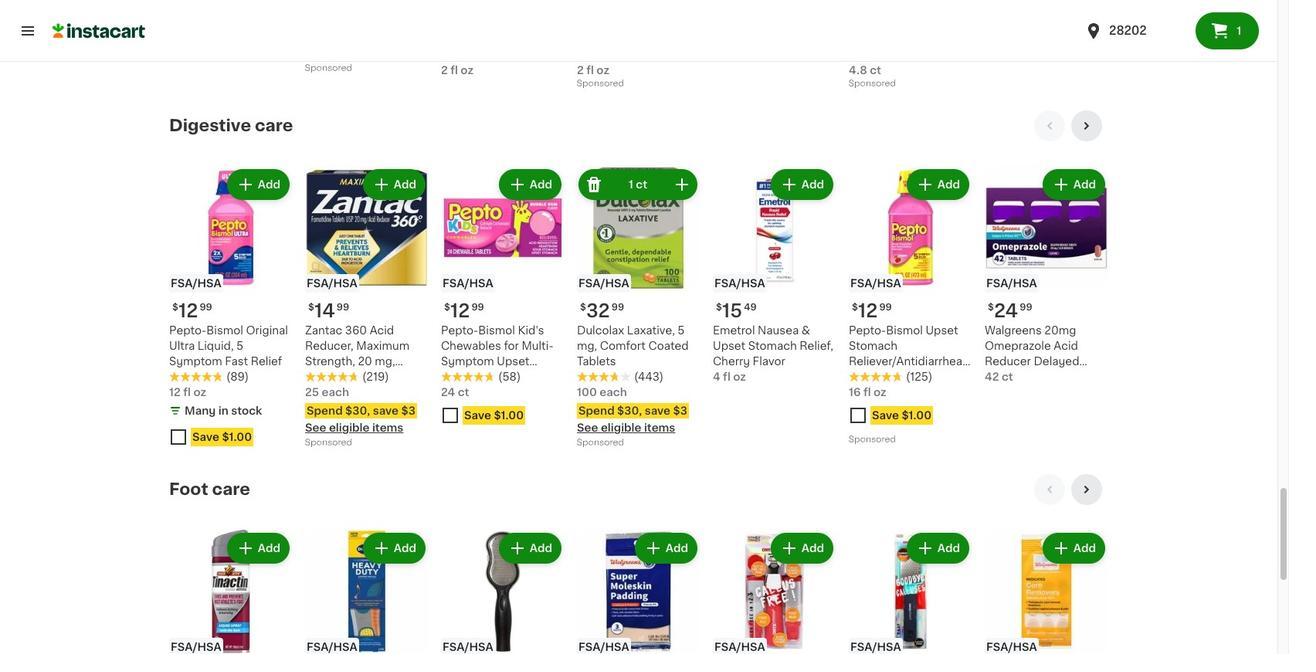 Task type: locate. For each thing, give the bounding box(es) containing it.
0 horizontal spatial tylenol
[[441, 3, 493, 14]]

0 horizontal spatial dye-
[[497, 50, 524, 61]]

0 horizontal spatial relief
[[251, 356, 282, 367]]

ct inside button
[[312, 50, 324, 61]]

1 bismol from the left
[[206, 325, 243, 336]]

$
[[172, 303, 178, 312], [308, 303, 314, 312], [444, 303, 450, 312], [580, 303, 586, 312], [716, 303, 722, 312], [852, 303, 858, 312], [988, 303, 994, 312]]

free
[[524, 50, 548, 61], [660, 50, 684, 61]]

2 tylenol from the left
[[577, 19, 616, 30]]

maximum inside 'anbesol maximum strength liquid, instant oral pain relief 0.41 fl oz'
[[1032, 3, 1085, 14]]

tablets inside zantac 360 acid reducer, maximum strength, 20 mg, tablets
[[305, 372, 344, 383]]

(89)
[[226, 372, 249, 383]]

1 button
[[1196, 12, 1259, 49]]

0 vertical spatial 5
[[678, 325, 685, 336]]

99 right 32 at the left of page
[[612, 303, 624, 312]]

symptom inside pepto-bismol kid's chewables for multi- symptom upset stomach relief
[[441, 356, 494, 367]]

0 horizontal spatial $3
[[401, 406, 415, 417]]

1 horizontal spatial liquid,
[[1035, 19, 1071, 30]]

eligible
[[329, 423, 370, 434], [601, 423, 641, 434]]

1 medicine, from the left
[[441, 50, 494, 61]]

$ 12 99 up ultra on the bottom of the page
[[172, 302, 212, 320]]

12 up ultra on the bottom of the page
[[178, 302, 198, 320]]

spend down 25 each
[[307, 406, 343, 417]]

1
[[1237, 25, 1241, 36], [305, 50, 310, 61], [713, 50, 718, 61], [629, 179, 633, 190]]

$ 12 99 up chewables
[[444, 302, 484, 320]]

2 medicine, from the left
[[577, 50, 630, 61]]

2 horizontal spatial $1.00
[[902, 410, 932, 421]]

1 horizontal spatial (1.66k)
[[634, 50, 672, 61]]

2 horizontal spatial upset
[[926, 325, 958, 336]]

0 horizontal spatial 2
[[441, 65, 448, 76]]

liquid,
[[1035, 19, 1071, 30], [198, 341, 234, 352]]

0 vertical spatial item carousel region
[[169, 111, 1108, 462]]

$ 12 99 for pepto-bismol kid's chewables for multi- symptom upset stomach relief
[[444, 302, 484, 320]]

1 horizontal spatial save $1.00
[[464, 410, 524, 421]]

28202 button
[[1084, 9, 1177, 53]]

1 horizontal spatial tylenol
[[577, 3, 629, 14]]

original for fixodent complete original denture adhesive cream, twin denture care
[[849, 19, 891, 30]]

save down (219)
[[373, 406, 399, 417]]

5
[[678, 325, 685, 336], [236, 341, 244, 352]]

2
[[441, 65, 448, 76], [577, 65, 584, 76]]

99 for mg,
[[612, 303, 624, 312]]

$ up emetrol
[[716, 303, 722, 312]]

1 horizontal spatial care
[[255, 118, 293, 134]]

ct
[[312, 50, 324, 61], [870, 65, 881, 76], [636, 179, 647, 190], [1002, 372, 1013, 383], [458, 387, 469, 398]]

0 vertical spatial care
[[255, 118, 293, 134]]

2 horizontal spatial save
[[872, 410, 899, 421]]

1 horizontal spatial maximum
[[1032, 3, 1085, 14]]

2 spend from the left
[[579, 406, 615, 417]]

1 symptom from the left
[[169, 356, 222, 367]]

$30, down 25 each
[[345, 406, 370, 417]]

0 horizontal spatial free
[[524, 50, 548, 61]]

1 horizontal spatial $ 12 99
[[444, 302, 484, 320]]

1 2 fl oz from the left
[[441, 65, 474, 76]]

oz inside 'anbesol maximum strength liquid, instant oral pain relief 0.41 fl oz'
[[1020, 50, 1033, 61]]

3 bismol from the left
[[886, 325, 923, 336]]

spend $30, save $3 see eligible items down 25 each
[[305, 406, 415, 434]]

2 fl oz inside product group
[[577, 65, 609, 76]]

2 $ from the left
[[308, 303, 314, 312]]

bismol
[[206, 325, 243, 336], [478, 325, 515, 336], [886, 325, 923, 336]]

reliever/antidiarrheal,
[[849, 356, 968, 367]]

99 inside $ 32 99
[[612, 303, 624, 312]]

save
[[373, 406, 399, 417], [645, 406, 670, 417]]

1 vertical spatial 5
[[236, 341, 244, 352]]

add button
[[228, 171, 288, 199], [364, 171, 424, 199], [500, 171, 560, 199], [772, 171, 832, 199], [908, 171, 968, 199], [1044, 171, 1104, 199], [228, 535, 288, 563], [364, 535, 424, 563], [500, 535, 560, 563], [636, 535, 696, 563], [772, 535, 832, 563], [908, 535, 968, 563], [1044, 535, 1104, 563]]

1 horizontal spatial original
[[849, 19, 891, 30]]

$ for dulcolax laxative, 5 mg, comfort coated tablets
[[580, 303, 586, 312]]

2 $ 12 99 from the left
[[444, 302, 484, 320]]

1 horizontal spatial infants'
[[631, 3, 672, 14]]

$ inside $ 15 49
[[716, 303, 722, 312]]

save $1.00 for 12 fl oz
[[192, 432, 252, 443]]

bismol up reliever/antidiarrheal,
[[886, 325, 923, 336]]

pepto- up reliever/antidiarrheal,
[[849, 325, 886, 336]]

1 horizontal spatial pepto-
[[441, 325, 478, 336]]

2 horizontal spatial save $1.00
[[872, 410, 932, 421]]

$ 12 99 for pepto-bismol upset stomach reliever/antidiarrheal, cherry
[[852, 302, 892, 320]]

99 inside '$ 24 99'
[[1020, 303, 1032, 312]]

2 horizontal spatial bismol
[[886, 325, 923, 336]]

items down (443) on the bottom of page
[[644, 423, 675, 434]]

0 horizontal spatial tylenol infants' tylenol acetaminophen medicine, dye-free cherry
[[441, 3, 548, 76]]

1 horizontal spatial acid
[[1054, 341, 1078, 352]]

2 see from the left
[[577, 423, 598, 434]]

instacart logo image
[[53, 22, 145, 40]]

1 ct button
[[305, 0, 429, 63]]

(1.66k)
[[498, 50, 536, 61], [634, 50, 672, 61]]

1 2 from the left
[[441, 65, 448, 76]]

4 99 from the left
[[612, 303, 624, 312]]

oral
[[1025, 34, 1048, 45]]

1 item carousel region from the top
[[169, 111, 1108, 462]]

1 horizontal spatial stomach
[[748, 341, 797, 352]]

2 2 from the left
[[577, 65, 584, 76]]

0 horizontal spatial bismol
[[206, 325, 243, 336]]

denture down cream,
[[881, 50, 925, 61]]

$1.00 down stock
[[222, 432, 252, 443]]

$ for pepto-bismol original ultra liquid, 5 symptom fast relief
[[172, 303, 178, 312]]

3 fsa/hsa button from the left
[[441, 530, 565, 654]]

1 ct
[[305, 50, 324, 61], [629, 179, 647, 190]]

2 horizontal spatial tablets
[[1031, 372, 1070, 383]]

1 horizontal spatial 24
[[994, 302, 1018, 320]]

2 vertical spatial relief
[[492, 372, 524, 383]]

2 items from the left
[[644, 423, 675, 434]]

items down (219)
[[372, 423, 403, 434]]

product group containing tylenol infants' tylenol acetaminophen medicine, dye-free cherry
[[577, 0, 701, 92]]

2 $30, from the left
[[617, 406, 642, 417]]

1 horizontal spatial upset
[[713, 341, 745, 352]]

1 dye- from the left
[[497, 50, 524, 61]]

dulcolax
[[577, 325, 624, 336]]

$ 12 99
[[172, 302, 212, 320], [444, 302, 484, 320], [852, 302, 892, 320]]

0 horizontal spatial 2 fl oz
[[441, 65, 474, 76]]

99 for chewables
[[471, 303, 484, 312]]

0 horizontal spatial tablets
[[305, 372, 344, 383]]

symptom down ultra on the bottom of the page
[[169, 356, 222, 367]]

spend $30, save $3 see eligible items for 32
[[577, 406, 687, 434]]

2 vertical spatial upset
[[497, 356, 529, 367]]

0 horizontal spatial save $1.00
[[192, 432, 252, 443]]

2 pepto- from the left
[[441, 325, 478, 336]]

eligible for 14
[[329, 423, 370, 434]]

1 eligible from the left
[[329, 423, 370, 434]]

acetaminophen
[[441, 34, 527, 45], [577, 34, 663, 45]]

1 vertical spatial mg,
[[375, 356, 395, 367]]

mg, down dulcolax
[[577, 341, 597, 352]]

0 horizontal spatial upset
[[497, 356, 529, 367]]

0 horizontal spatial $ 12 99
[[172, 302, 212, 320]]

1 horizontal spatial items
[[644, 423, 675, 434]]

many
[[185, 406, 216, 417]]

see down 25
[[305, 423, 326, 434]]

flavor
[[753, 356, 785, 367]]

1 spend from the left
[[307, 406, 343, 417]]

6 $ from the left
[[852, 303, 858, 312]]

original up fast at the bottom of page
[[246, 325, 288, 336]]

pepto- up chewables
[[441, 325, 478, 336]]

relief inside pepto-bismol kid's chewables for multi- symptom upset stomach relief
[[492, 372, 524, 383]]

0 horizontal spatial $30,
[[345, 406, 370, 417]]

save down 24 ct
[[464, 410, 491, 421]]

1 horizontal spatial tylenol infants' tylenol acetaminophen medicine, dye-free cherry
[[577, 3, 684, 76]]

1 horizontal spatial dye-
[[633, 50, 660, 61]]

bismol inside pepto-bismol original ultra liquid, 5 symptom fast relief
[[206, 325, 243, 336]]

6 fsa/hsa button from the left
[[849, 530, 972, 654]]

0 vertical spatial 24
[[994, 302, 1018, 320]]

fsa/hsa
[[171, 278, 221, 289], [307, 278, 357, 289], [443, 278, 493, 289], [579, 278, 629, 289], [714, 278, 765, 289], [850, 278, 901, 289], [986, 278, 1037, 289], [171, 642, 221, 653], [307, 642, 357, 653], [443, 642, 493, 653], [579, 642, 629, 653], [714, 642, 765, 653], [850, 642, 901, 653], [986, 642, 1037, 653]]

$ up walgreens
[[988, 303, 994, 312]]

original
[[849, 19, 891, 30], [246, 325, 288, 336]]

24
[[994, 302, 1018, 320], [441, 387, 455, 398]]

oz inside the 'emetrol nausea & upset stomach relief, cherry flavor 4 fl oz'
[[733, 372, 746, 383]]

0 vertical spatial original
[[849, 19, 891, 30]]

12 down ultra on the bottom of the page
[[169, 387, 181, 398]]

24 up walgreens
[[994, 302, 1018, 320]]

1 horizontal spatial tablets
[[577, 356, 616, 367]]

tylenol infants' tylenol acetaminophen medicine, dye-free cherry inside product group
[[577, 3, 684, 76]]

maximum up pain
[[1032, 3, 1085, 14]]

save $1.00 button down (125)
[[849, 403, 972, 431]]

mg, up (219)
[[375, 356, 395, 367]]

2 bismol from the left
[[478, 325, 515, 336]]

1 horizontal spatial save
[[645, 406, 670, 417]]

spend $30, save $3 see eligible items down 100 each
[[577, 406, 687, 434]]

liquid, up fast at the bottom of page
[[198, 341, 234, 352]]

1 horizontal spatial symptom
[[441, 356, 494, 367]]

1 l button
[[713, 0, 836, 63]]

fl
[[197, 50, 204, 61], [1010, 50, 1017, 61], [450, 65, 458, 76], [586, 65, 594, 76], [723, 372, 731, 383], [183, 387, 191, 398], [863, 387, 871, 398]]

1 horizontal spatial save
[[464, 410, 491, 421]]

99 inside $ 14 99
[[337, 303, 349, 312]]

care right foot
[[212, 482, 250, 498]]

$3 for 14
[[401, 406, 415, 417]]

add
[[258, 179, 280, 190], [394, 179, 416, 190], [530, 179, 552, 190], [802, 179, 824, 190], [938, 179, 960, 190], [1073, 179, 1096, 190], [258, 543, 280, 554], [394, 543, 416, 554], [530, 543, 552, 554], [666, 543, 688, 554], [802, 543, 824, 554], [938, 543, 960, 554], [1073, 543, 1096, 554]]

$1.00 down (58) at the left
[[494, 410, 524, 421]]

(185)
[[906, 50, 933, 61]]

2 horizontal spatial relief
[[1076, 34, 1108, 45]]

3 $ 12 99 from the left
[[852, 302, 892, 320]]

1 $30, from the left
[[345, 406, 370, 417]]

bismol for chewables
[[478, 325, 515, 336]]

oz
[[207, 50, 220, 61], [1020, 50, 1033, 61], [461, 65, 474, 76], [597, 65, 609, 76], [733, 372, 746, 383], [193, 387, 206, 398], [874, 387, 887, 398]]

12 for pepto-bismol upset stomach reliever/antidiarrheal, cherry
[[858, 302, 878, 320]]

mg,
[[577, 341, 597, 352], [375, 356, 395, 367]]

0 horizontal spatial maximum
[[356, 341, 409, 352]]

16
[[849, 387, 861, 398]]

tablets inside walgreens 20mg omeprazole acid reducer delayed release tablets
[[1031, 372, 1070, 383]]

save $1.00 button down (58) at the left
[[441, 403, 565, 431]]

pepto- inside pepto-bismol original ultra liquid, 5 symptom fast relief
[[169, 325, 206, 336]]

maximum inside zantac 360 acid reducer, maximum strength, 20 mg, tablets
[[356, 341, 409, 352]]

6 99 from the left
[[1020, 303, 1032, 312]]

2 fsa/hsa button from the left
[[305, 530, 429, 654]]

$ up zantac
[[308, 303, 314, 312]]

upset down for
[[497, 356, 529, 367]]

5 inside pepto-bismol original ultra liquid, 5 symptom fast relief
[[236, 341, 244, 352]]

tablets down delayed
[[1031, 372, 1070, 383]]

1 vertical spatial 1 ct
[[629, 179, 647, 190]]

0 horizontal spatial acid
[[370, 325, 394, 336]]

product group containing 24
[[985, 166, 1108, 385]]

1 horizontal spatial 2 fl oz
[[577, 65, 609, 76]]

$30, down 100 each
[[617, 406, 642, 417]]

original down fixodent
[[849, 19, 891, 30]]

1 horizontal spatial bismol
[[478, 325, 515, 336]]

reducer
[[985, 356, 1031, 367]]

upset inside pepto-bismol upset stomach reliever/antidiarrheal, cherry
[[926, 325, 958, 336]]

$ 12 99 up pepto-bismol upset stomach reliever/antidiarrheal, cherry
[[852, 302, 892, 320]]

see
[[305, 423, 326, 434], [577, 423, 598, 434]]

$3 down coated
[[673, 406, 687, 417]]

for
[[504, 341, 519, 352]]

0 vertical spatial liquid,
[[1035, 19, 1071, 30]]

upset inside pepto-bismol kid's chewables for multi- symptom upset stomach relief
[[497, 356, 529, 367]]

0.41
[[985, 50, 1007, 61]]

$ up ultra on the bottom of the page
[[172, 303, 178, 312]]

pepto- for stomach
[[849, 325, 886, 336]]

pepto- for ultra
[[169, 325, 206, 336]]

33.8 fl oz
[[169, 50, 220, 61]]

(1.66k) inside product group
[[634, 50, 672, 61]]

relief right pain
[[1076, 34, 1108, 45]]

spend $30, save $3 see eligible items for 14
[[305, 406, 415, 434]]

24 down chewables
[[441, 387, 455, 398]]

product group containing 32
[[577, 166, 701, 451]]

99 for ultra
[[200, 303, 212, 312]]

relief right fast at the bottom of page
[[251, 356, 282, 367]]

upset down emetrol
[[713, 341, 745, 352]]

7 $ from the left
[[988, 303, 994, 312]]

2 fl oz
[[441, 65, 474, 76], [577, 65, 609, 76]]

0 horizontal spatial eligible
[[329, 423, 370, 434]]

bismol up for
[[478, 325, 515, 336]]

0 horizontal spatial spend
[[307, 406, 343, 417]]

2 2 fl oz from the left
[[577, 65, 609, 76]]

pepto- inside pepto-bismol upset stomach reliever/antidiarrheal, cherry
[[849, 325, 886, 336]]

1 vertical spatial upset
[[713, 341, 745, 352]]

mg, inside dulcolax laxative, 5 mg, comfort coated tablets
[[577, 341, 597, 352]]

2 tylenol infants' tylenol acetaminophen medicine, dye-free cherry from the left
[[577, 3, 684, 76]]

2 horizontal spatial pepto-
[[849, 325, 886, 336]]

3 $ from the left
[[444, 303, 450, 312]]

25
[[305, 387, 319, 398]]

denture
[[894, 19, 938, 30], [881, 50, 925, 61]]

1 vertical spatial liquid,
[[198, 341, 234, 352]]

pepto- up ultra on the bottom of the page
[[169, 325, 206, 336]]

1 items from the left
[[372, 423, 403, 434]]

care right digestive
[[255, 118, 293, 134]]

bismol inside pepto-bismol kid's chewables for multi- symptom upset stomach relief
[[478, 325, 515, 336]]

5 up fast at the bottom of page
[[236, 341, 244, 352]]

0 horizontal spatial save
[[192, 432, 219, 443]]

acid right 360
[[370, 325, 394, 336]]

pepto-
[[169, 325, 206, 336], [441, 325, 478, 336], [849, 325, 886, 336]]

1 horizontal spatial medicine,
[[577, 50, 630, 61]]

99 right the 14
[[337, 303, 349, 312]]

0 horizontal spatial original
[[246, 325, 288, 336]]

1 horizontal spatial mg,
[[577, 341, 597, 352]]

tylenol infants' tylenol acetaminophen medicine, dye-free cherry
[[441, 3, 548, 76], [577, 3, 684, 76]]

100
[[577, 387, 597, 398]]

product group containing 14
[[305, 166, 429, 451]]

0 horizontal spatial each
[[322, 387, 349, 398]]

2 eligible from the left
[[601, 423, 641, 434]]

save down (443) on the bottom of page
[[645, 406, 670, 417]]

tablets up 25 each
[[305, 372, 344, 383]]

$ for zantac 360 acid reducer, maximum strength, 20 mg, tablets
[[308, 303, 314, 312]]

12 for pepto-bismol kid's chewables for multi- symptom upset stomach relief
[[450, 302, 470, 320]]

twin
[[849, 50, 878, 61]]

0 horizontal spatial see
[[305, 423, 326, 434]]

0 horizontal spatial save
[[373, 406, 399, 417]]

bismol inside pepto-bismol upset stomach reliever/antidiarrheal, cherry
[[886, 325, 923, 336]]

$ 14 99
[[308, 302, 349, 320]]

$3
[[401, 406, 415, 417], [673, 406, 687, 417]]

1 tylenol from the left
[[441, 19, 480, 30]]

1 vertical spatial original
[[246, 325, 288, 336]]

0 vertical spatial acid
[[370, 325, 394, 336]]

0 horizontal spatial medicine,
[[441, 50, 494, 61]]

5 inside dulcolax laxative, 5 mg, comfort coated tablets
[[678, 325, 685, 336]]

$ inside '$ 24 99'
[[988, 303, 994, 312]]

3 pepto- from the left
[[849, 325, 886, 336]]

acid down 20mg
[[1054, 341, 1078, 352]]

2 symptom from the left
[[441, 356, 494, 367]]

99 up pepto-bismol original ultra liquid, 5 symptom fast relief
[[200, 303, 212, 312]]

2 horizontal spatial save $1.00 button
[[849, 403, 972, 431]]

1 horizontal spatial free
[[660, 50, 684, 61]]

each right 25
[[322, 387, 349, 398]]

sponsored badge image
[[305, 64, 352, 73], [577, 79, 624, 88], [849, 79, 896, 88], [849, 436, 896, 444], [305, 439, 352, 448], [577, 439, 624, 448]]

save $1.00 down many in stock
[[192, 432, 252, 443]]

1 horizontal spatial relief
[[492, 372, 524, 383]]

0 horizontal spatial $1.00
[[222, 432, 252, 443]]

acid
[[370, 325, 394, 336], [1054, 341, 1078, 352]]

1 vertical spatial maximum
[[356, 341, 409, 352]]

2 spend $30, save $3 see eligible items from the left
[[577, 406, 687, 434]]

save for 16 fl oz
[[872, 410, 899, 421]]

0 horizontal spatial 1 ct
[[305, 50, 324, 61]]

$ up dulcolax
[[580, 303, 586, 312]]

99 up walgreens
[[1020, 303, 1032, 312]]

original inside pepto-bismol original ultra liquid, 5 symptom fast relief
[[246, 325, 288, 336]]

foot
[[169, 482, 208, 498]]

1 vertical spatial item carousel region
[[169, 475, 1108, 654]]

4 $ from the left
[[580, 303, 586, 312]]

0 horizontal spatial 24
[[441, 387, 455, 398]]

0 horizontal spatial acetaminophen
[[441, 34, 527, 45]]

7 fsa/hsa button from the left
[[985, 530, 1108, 654]]

1 horizontal spatial eligible
[[601, 423, 641, 434]]

42
[[985, 372, 999, 383]]

0 vertical spatial upset
[[926, 325, 958, 336]]

fl inside button
[[197, 50, 204, 61]]

0 vertical spatial maximum
[[1032, 3, 1085, 14]]

save $1.00
[[464, 410, 524, 421], [872, 410, 932, 421], [192, 432, 252, 443]]

99 up pepto-bismol upset stomach reliever/antidiarrheal, cherry
[[879, 303, 892, 312]]

product group containing 1 ct
[[305, 0, 429, 77]]

12 up chewables
[[450, 302, 470, 320]]

$ up pepto-bismol upset stomach reliever/antidiarrheal, cherry
[[852, 303, 858, 312]]

$1.00 down (125)
[[902, 410, 932, 421]]

$3 down zantac 360 acid reducer, maximum strength, 20 mg, tablets
[[401, 406, 415, 417]]

1 save from the left
[[373, 406, 399, 417]]

relief down for
[[492, 372, 524, 383]]

1 each from the left
[[322, 387, 349, 398]]

2 $3 from the left
[[673, 406, 687, 417]]

★★★★★
[[441, 50, 495, 61], [441, 50, 495, 61], [577, 50, 631, 61], [577, 50, 631, 61], [849, 50, 903, 61], [849, 50, 903, 61], [169, 372, 223, 383], [169, 372, 223, 383], [305, 372, 359, 383], [305, 372, 359, 383], [441, 372, 495, 383], [441, 372, 495, 383], [577, 372, 631, 383], [577, 372, 631, 383], [849, 372, 903, 383], [849, 372, 903, 383]]

1 horizontal spatial spend
[[579, 406, 615, 417]]

0 horizontal spatial 5
[[236, 341, 244, 352]]

1 $ 12 99 from the left
[[172, 302, 212, 320]]

save $1.00 button for 12 fl oz
[[169, 425, 293, 453]]

delayed
[[1034, 356, 1079, 367]]

increment quantity of dulcolax laxative, 5 mg, comfort coated tablets image
[[673, 176, 691, 194]]

20
[[358, 356, 372, 367]]

2 each from the left
[[600, 387, 627, 398]]

cream,
[[902, 34, 940, 45]]

care
[[255, 118, 293, 134], [212, 482, 250, 498]]

bismol up fast at the bottom of page
[[206, 325, 243, 336]]

12 up pepto-bismol upset stomach reliever/antidiarrheal, cherry
[[858, 302, 878, 320]]

stomach up "flavor"
[[748, 341, 797, 352]]

33.8 fl oz button
[[169, 0, 293, 63]]

1 $ from the left
[[172, 303, 178, 312]]

bismol for ultra
[[206, 325, 243, 336]]

1 horizontal spatial $3
[[673, 406, 687, 417]]

eligible down 100 each
[[601, 423, 641, 434]]

0 horizontal spatial tylenol
[[441, 19, 480, 30]]

eligible down 25 each
[[329, 423, 370, 434]]

1 horizontal spatial $1.00
[[494, 410, 524, 421]]

pepto- inside pepto-bismol kid's chewables for multi- symptom upset stomach relief
[[441, 325, 478, 336]]

upset up reliever/antidiarrheal,
[[926, 325, 958, 336]]

2 99 from the left
[[337, 303, 349, 312]]

cherry inside pepto-bismol upset stomach reliever/antidiarrheal, cherry
[[849, 372, 886, 383]]

item carousel region
[[169, 111, 1108, 462], [169, 475, 1108, 654]]

see down '100' at the left of page
[[577, 423, 598, 434]]

stomach up 24 ct
[[441, 372, 490, 383]]

pepto- for chewables
[[441, 325, 478, 336]]

5 99 from the left
[[879, 303, 892, 312]]

spend down 100 each
[[579, 406, 615, 417]]

5 $ from the left
[[716, 303, 722, 312]]

$1.00
[[494, 410, 524, 421], [902, 410, 932, 421], [222, 432, 252, 443]]

stomach
[[748, 341, 797, 352], [849, 341, 898, 352], [441, 372, 490, 383]]

1 horizontal spatial save $1.00 button
[[441, 403, 565, 431]]

1 horizontal spatial tylenol
[[577, 19, 616, 30]]

foot care
[[169, 482, 250, 498]]

$ for pepto-bismol kid's chewables for multi- symptom upset stomach relief
[[444, 303, 450, 312]]

$ inside $ 32 99
[[580, 303, 586, 312]]

3 99 from the left
[[471, 303, 484, 312]]

0 vertical spatial mg,
[[577, 341, 597, 352]]

1 horizontal spatial spend $30, save $3 see eligible items
[[577, 406, 687, 434]]

reducer,
[[305, 341, 354, 352]]

symptom down chewables
[[441, 356, 494, 367]]

save $1.00 down (58) at the left
[[464, 410, 524, 421]]

$ 15 49
[[716, 302, 757, 320]]

relief
[[1076, 34, 1108, 45], [251, 356, 282, 367], [492, 372, 524, 383]]

2 acetaminophen from the left
[[577, 34, 663, 45]]

many in stock
[[185, 406, 262, 417]]

1 vertical spatial relief
[[251, 356, 282, 367]]

stomach inside pepto-bismol kid's chewables for multi- symptom upset stomach relief
[[441, 372, 490, 383]]

99 up chewables
[[471, 303, 484, 312]]

maximum up 20
[[356, 341, 409, 352]]

2 item carousel region from the top
[[169, 475, 1108, 654]]

denture up cream,
[[894, 19, 938, 30]]

$ inside $ 14 99
[[308, 303, 314, 312]]

0 horizontal spatial stomach
[[441, 372, 490, 383]]

tablets down comfort on the bottom of the page
[[577, 356, 616, 367]]

1 $3 from the left
[[401, 406, 415, 417]]

2 tylenol from the left
[[577, 3, 629, 14]]

5 up coated
[[678, 325, 685, 336]]

each right '100' at the left of page
[[600, 387, 627, 398]]

1 spend $30, save $3 see eligible items from the left
[[305, 406, 415, 434]]

$ up chewables
[[444, 303, 450, 312]]

5 fsa/hsa button from the left
[[713, 530, 836, 654]]

0 horizontal spatial mg,
[[375, 356, 395, 367]]

save $1.00 down 16 fl oz at the right bottom
[[872, 410, 932, 421]]

2 infants' from the left
[[631, 3, 672, 14]]

2 (1.66k) from the left
[[634, 50, 672, 61]]

product group
[[305, 0, 429, 77], [577, 0, 701, 92], [849, 0, 972, 92], [169, 166, 293, 453], [305, 166, 429, 451], [441, 166, 565, 431], [577, 166, 701, 451], [713, 166, 836, 385], [849, 166, 972, 448], [985, 166, 1108, 385], [169, 530, 293, 654], [305, 530, 429, 654], [441, 530, 565, 654], [577, 530, 701, 654], [713, 530, 836, 654], [849, 530, 972, 654], [985, 530, 1108, 654]]

fixodent complete original denture adhesive cream, twin denture care
[[849, 3, 954, 61]]

stomach up reliever/antidiarrheal,
[[849, 341, 898, 352]]

zantac 360 acid reducer, maximum strength, 20 mg, tablets
[[305, 325, 409, 383]]

0 horizontal spatial care
[[212, 482, 250, 498]]

save down 16 fl oz at the right bottom
[[872, 410, 899, 421]]

1 99 from the left
[[200, 303, 212, 312]]

omeprazole
[[985, 341, 1051, 352]]

bismol for stomach
[[886, 325, 923, 336]]

1 horizontal spatial see
[[577, 423, 598, 434]]

1 see from the left
[[305, 423, 326, 434]]

mg, inside zantac 360 acid reducer, maximum strength, 20 mg, tablets
[[375, 356, 395, 367]]

0 horizontal spatial infants'
[[495, 3, 536, 14]]

symptom inside pepto-bismol original ultra liquid, 5 symptom fast relief
[[169, 356, 222, 367]]

fsa/hsa button
[[169, 530, 293, 654], [305, 530, 429, 654], [441, 530, 565, 654], [577, 530, 701, 654], [713, 530, 836, 654], [849, 530, 972, 654], [985, 530, 1108, 654]]

2 free from the left
[[660, 50, 684, 61]]

save $1.00 button down in
[[169, 425, 293, 453]]

original inside fixodent complete original denture adhesive cream, twin denture care
[[849, 19, 891, 30]]

1 pepto- from the left
[[169, 325, 206, 336]]

cherry
[[441, 65, 478, 76], [577, 65, 614, 76], [713, 356, 750, 367], [849, 372, 886, 383]]

save down many
[[192, 432, 219, 443]]

spend
[[307, 406, 343, 417], [579, 406, 615, 417]]

2 save from the left
[[645, 406, 670, 417]]

liquid, up pain
[[1035, 19, 1071, 30]]

dye-
[[497, 50, 524, 61], [633, 50, 660, 61]]

$3 for 32
[[673, 406, 687, 417]]



Task type: vqa. For each thing, say whether or not it's contained in the screenshot.
Stomach to the left
yes



Task type: describe. For each thing, give the bounding box(es) containing it.
1 tylenol infants' tylenol acetaminophen medicine, dye-free cherry from the left
[[441, 3, 548, 76]]

coated
[[648, 341, 689, 352]]

care for digestive care
[[255, 118, 293, 134]]

relief inside 'anbesol maximum strength liquid, instant oral pain relief 0.41 fl oz'
[[1076, 34, 1108, 45]]

remove dulcolax laxative, 5 mg, comfort coated tablets image
[[585, 176, 603, 194]]

anbesol maximum strength liquid, instant oral pain relief 0.41 fl oz
[[985, 3, 1108, 61]]

instant
[[985, 34, 1022, 45]]

symptom for ultra
[[169, 356, 222, 367]]

1 ct inside item carousel region
[[629, 179, 647, 190]]

100 each
[[577, 387, 627, 398]]

2 inside product group
[[577, 65, 584, 76]]

care
[[928, 50, 954, 61]]

complete
[[899, 3, 953, 14]]

acid inside zantac 360 acid reducer, maximum strength, 20 mg, tablets
[[370, 325, 394, 336]]

33.8
[[169, 50, 194, 61]]

tylenol inside product group
[[577, 19, 616, 30]]

relief inside pepto-bismol original ultra liquid, 5 symptom fast relief
[[251, 356, 282, 367]]

15
[[722, 302, 742, 320]]

2 dye- from the left
[[633, 50, 660, 61]]

pepto-bismol original ultra liquid, 5 symptom fast relief
[[169, 325, 288, 367]]

4
[[713, 372, 720, 383]]

tylenol inside product group
[[577, 3, 629, 14]]

emetrol nausea & upset stomach relief, cherry flavor 4 fl oz
[[713, 325, 833, 383]]

99 for stomach
[[879, 303, 892, 312]]

upset inside the 'emetrol nausea & upset stomach relief, cherry flavor 4 fl oz'
[[713, 341, 745, 352]]

tablets inside dulcolax laxative, 5 mg, comfort coated tablets
[[577, 356, 616, 367]]

relief,
[[800, 341, 833, 352]]

360
[[345, 325, 367, 336]]

pepto-bismol kid's chewables for multi- symptom upset stomach relief
[[441, 325, 554, 383]]

fl inside the 'emetrol nausea & upset stomach relief, cherry flavor 4 fl oz'
[[723, 372, 731, 383]]

free inside product group
[[660, 50, 684, 61]]

items for 32
[[644, 423, 675, 434]]

$1.00 for (58)
[[494, 410, 524, 421]]

chewables
[[441, 341, 501, 352]]

acetaminophen inside product group
[[577, 34, 663, 45]]

oz inside 33.8 fl oz button
[[207, 50, 220, 61]]

see for 32
[[577, 423, 598, 434]]

99 for acid
[[1020, 303, 1032, 312]]

0 vertical spatial denture
[[894, 19, 938, 30]]

99 for reducer,
[[337, 303, 349, 312]]

1 infants' from the left
[[495, 3, 536, 14]]

$30, for 14
[[345, 406, 370, 417]]

1 free from the left
[[524, 50, 548, 61]]

item carousel region containing foot care
[[169, 475, 1108, 654]]

4 fsa/hsa button from the left
[[577, 530, 701, 654]]

comfort
[[600, 341, 646, 352]]

multi-
[[522, 341, 554, 352]]

eligible for 32
[[601, 423, 641, 434]]

24 ct
[[441, 387, 469, 398]]

save for 24 ct
[[464, 410, 491, 421]]

stomach inside pepto-bismol upset stomach reliever/antidiarrheal, cherry
[[849, 341, 898, 352]]

fl inside 'anbesol maximum strength liquid, instant oral pain relief 0.41 fl oz'
[[1010, 50, 1017, 61]]

$ 24 99
[[988, 302, 1032, 320]]

stomach inside the 'emetrol nausea & upset stomach relief, cherry flavor 4 fl oz'
[[748, 341, 797, 352]]

save $1.00 button for 24 ct
[[441, 403, 565, 431]]

42 ct
[[985, 372, 1013, 383]]

12 for pepto-bismol original ultra liquid, 5 symptom fast relief
[[178, 302, 198, 320]]

strength
[[985, 19, 1032, 30]]

1 tylenol from the left
[[441, 3, 493, 14]]

item carousel region containing 12
[[169, 111, 1108, 462]]

1 vertical spatial denture
[[881, 50, 925, 61]]

save for 12 fl oz
[[192, 432, 219, 443]]

$ for pepto-bismol upset stomach reliever/antidiarrheal, cherry
[[852, 303, 858, 312]]

4.8 ct
[[849, 65, 881, 76]]

save $1.00 for 24 ct
[[464, 410, 524, 421]]

anbesol
[[985, 3, 1029, 14]]

pepto-bismol upset stomach reliever/antidiarrheal, cherry
[[849, 325, 968, 383]]

items for 14
[[372, 423, 403, 434]]

pain
[[1050, 34, 1074, 45]]

zantac
[[305, 325, 342, 336]]

1 (1.66k) from the left
[[498, 50, 536, 61]]

ultra
[[169, 341, 195, 352]]

(443)
[[634, 372, 664, 383]]

$1.00 for (125)
[[902, 410, 932, 421]]

1 vertical spatial 24
[[441, 387, 455, 398]]

save $1.00 button for 16 fl oz
[[849, 403, 972, 431]]

(219)
[[362, 372, 389, 383]]

fast
[[225, 356, 248, 367]]

emetrol
[[713, 325, 755, 336]]

1 ct inside button
[[305, 50, 324, 61]]

(58)
[[498, 372, 521, 383]]

spend for 32
[[579, 406, 615, 417]]

each for 14
[[322, 387, 349, 398]]

$1.00 for (89)
[[222, 432, 252, 443]]

adhesive
[[849, 34, 899, 45]]

strength,
[[305, 356, 355, 367]]

$ for walgreens 20mg omeprazole acid reducer delayed release tablets
[[988, 303, 994, 312]]

save for 32
[[645, 406, 670, 417]]

4.8
[[849, 65, 867, 76]]

1 fsa/hsa button from the left
[[169, 530, 293, 654]]

&
[[802, 325, 810, 336]]

digestive
[[169, 118, 251, 134]]

in
[[218, 406, 228, 417]]

save $1.00 for 16 fl oz
[[872, 410, 932, 421]]

see for 14
[[305, 423, 326, 434]]

save for 14
[[373, 406, 399, 417]]

each for 32
[[600, 387, 627, 398]]

care for foot care
[[212, 482, 250, 498]]

$ 32 99
[[580, 302, 624, 320]]

(125)
[[906, 372, 933, 383]]

1 l
[[713, 50, 727, 61]]

fixodent
[[849, 3, 896, 14]]

liquid, inside 'anbesol maximum strength liquid, instant oral pain relief 0.41 fl oz'
[[1035, 19, 1071, 30]]

liquid, inside pepto-bismol original ultra liquid, 5 symptom fast relief
[[198, 341, 234, 352]]

digestive care
[[169, 118, 293, 134]]

25 each
[[305, 387, 349, 398]]

laxative,
[[627, 325, 675, 336]]

1 acetaminophen from the left
[[441, 34, 527, 45]]

$30, for 32
[[617, 406, 642, 417]]

walgreens
[[985, 325, 1042, 336]]

infants' inside product group
[[631, 3, 672, 14]]

acid inside walgreens 20mg omeprazole acid reducer delayed release tablets
[[1054, 341, 1078, 352]]

28202
[[1109, 25, 1147, 36]]

$ 12 99 for pepto-bismol original ultra liquid, 5 symptom fast relief
[[172, 302, 212, 320]]

release
[[985, 372, 1028, 383]]

symptom for chewables
[[441, 356, 494, 367]]

32
[[586, 302, 610, 320]]

20mg
[[1045, 325, 1076, 336]]

24 inside product group
[[994, 302, 1018, 320]]

16 fl oz
[[849, 387, 887, 398]]

l
[[720, 50, 727, 61]]

nausea
[[758, 325, 799, 336]]

walgreens 20mg omeprazole acid reducer delayed release tablets
[[985, 325, 1079, 383]]

original for pepto-bismol original ultra liquid, 5 symptom fast relief
[[246, 325, 288, 336]]

product group containing 15
[[713, 166, 836, 385]]

14
[[314, 302, 335, 320]]

cherry inside the 'emetrol nausea & upset stomach relief, cherry flavor 4 fl oz'
[[713, 356, 750, 367]]

kid's
[[518, 325, 544, 336]]

stock
[[231, 406, 262, 417]]

product group containing fixodent complete original denture adhesive cream, twin denture care
[[849, 0, 972, 92]]

spend for 14
[[307, 406, 343, 417]]

$ for emetrol nausea & upset stomach relief, cherry flavor
[[716, 303, 722, 312]]

49
[[744, 303, 757, 312]]

12 fl oz
[[169, 387, 206, 398]]

dulcolax laxative, 5 mg, comfort coated tablets
[[577, 325, 689, 367]]



